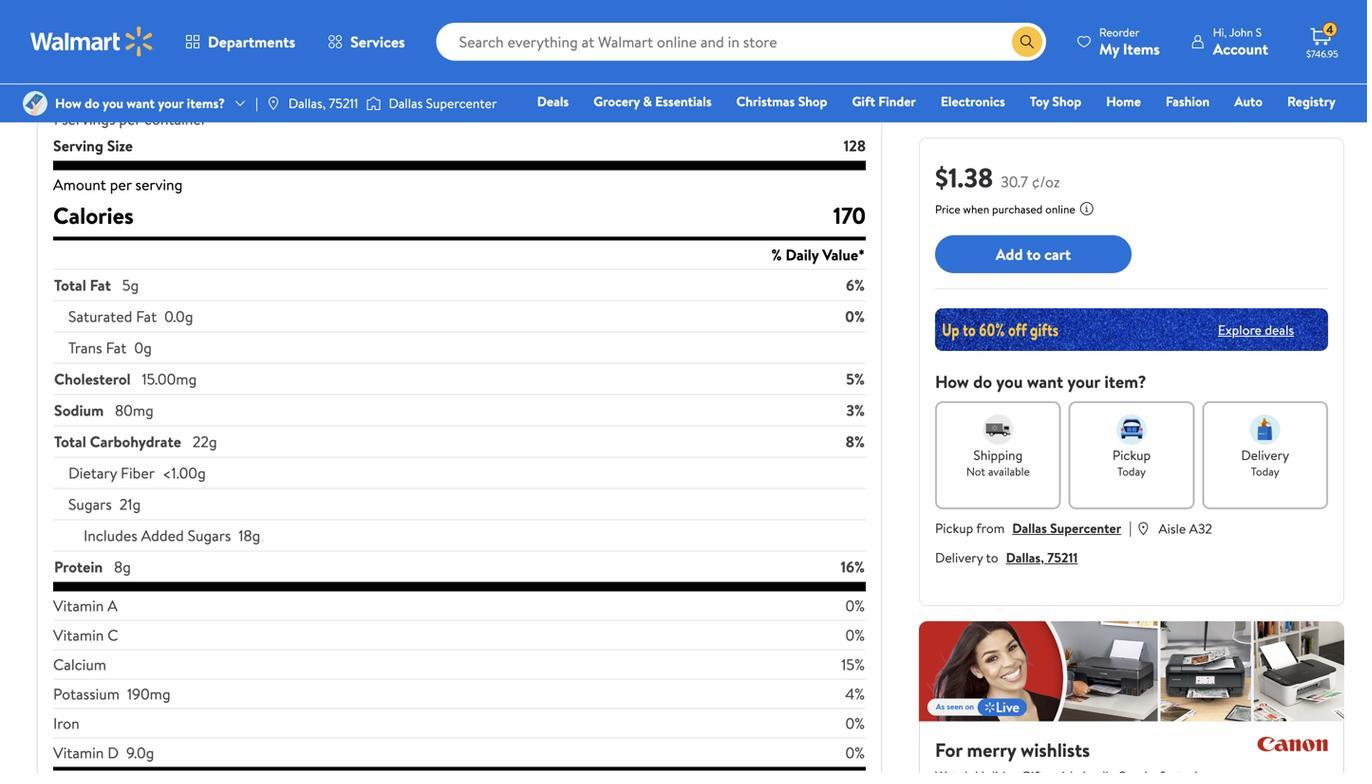 Task type: vqa. For each thing, say whether or not it's contained in the screenshot.
leftmost Shop
yes



Task type: locate. For each thing, give the bounding box(es) containing it.
sugars left 18g
[[188, 525, 231, 546]]

delivery down intent image for delivery
[[1241, 446, 1289, 465]]

to down from
[[986, 549, 998, 567]]

2 0% from the top
[[845, 596, 865, 617]]

amount per serving
[[53, 174, 183, 195]]

1 vertical spatial 75211
[[1047, 549, 1078, 567]]

0% for vitamin c
[[845, 625, 865, 646]]

0 horizontal spatial  image
[[23, 91, 47, 116]]

total for total carbohydrate
[[54, 431, 86, 452]]

today inside pickup today
[[1117, 464, 1146, 480]]

1 vertical spatial dallas,
[[1006, 549, 1044, 567]]

2 vitamin from the top
[[53, 625, 104, 646]]

how for how do you want your items?
[[55, 94, 81, 112]]

3%
[[846, 400, 865, 421]]

finder
[[878, 92, 916, 111]]

¢/oz
[[1032, 171, 1060, 192]]

sodium
[[54, 400, 104, 421]]

vitamin up calcium
[[53, 625, 104, 646]]

2 horizontal spatial to
[[1027, 244, 1041, 265]]

walmart image
[[30, 27, 154, 57]]

1 vertical spatial sugars
[[188, 525, 231, 546]]

1 vertical spatial how
[[935, 370, 969, 394]]

intent image for delivery image
[[1250, 415, 1280, 445]]

170
[[833, 200, 866, 232]]

dietary fiber <1.00g
[[68, 463, 206, 484]]

do up "intent image for shipping"
[[973, 370, 992, 394]]

delivery for to
[[935, 549, 983, 567]]

 image
[[23, 91, 47, 116], [366, 94, 381, 113]]

trans
[[68, 337, 102, 358]]

1 horizontal spatial dallas,
[[1006, 549, 1044, 567]]

0 vertical spatial vitamin
[[53, 596, 104, 617]]

0 horizontal spatial today
[[1117, 464, 1146, 480]]

1 horizontal spatial |
[[1129, 517, 1132, 538]]

1 horizontal spatial your
[[1067, 370, 1100, 394]]

home
[[1106, 92, 1141, 111]]

0 vertical spatial to
[[83, 75, 94, 92]]

hi,
[[1213, 24, 1227, 40]]

up to sixty percent off deals. shop now. image
[[935, 309, 1328, 351]]

electronics link
[[932, 91, 1014, 112]]

image.
[[557, 75, 588, 92]]

0 horizontal spatial you
[[103, 94, 123, 112]]

sugars
[[68, 494, 112, 515], [188, 525, 231, 546]]

to inside button
[[1027, 244, 1041, 265]]

1 vertical spatial vitamin
[[53, 625, 104, 646]]

fat left 5g
[[90, 275, 111, 296]]

0 vertical spatial supercenter
[[426, 94, 497, 112]]

1 horizontal spatial delivery
[[1241, 446, 1289, 465]]

1 shop from the left
[[798, 92, 827, 111]]

1 horizontal spatial sugars
[[188, 525, 231, 546]]

1 vertical spatial you
[[996, 370, 1023, 394]]

registry
[[1287, 92, 1336, 111]]

1 horizontal spatial dallas
[[1012, 519, 1047, 538]]

1 vertical spatial delivery
[[935, 549, 983, 567]]

today down intent image for delivery
[[1251, 464, 1279, 480]]

1 vertical spatial to
[[1027, 244, 1041, 265]]

sugars down dietary
[[68, 494, 112, 515]]

added
[[141, 525, 184, 546]]

d
[[108, 743, 119, 764]]

grocery
[[594, 92, 640, 111]]

s
[[1256, 24, 1262, 40]]

Walmart Site-Wide search field
[[436, 23, 1046, 61]]

5 0% from the top
[[845, 743, 865, 764]]

total down the sodium at left bottom
[[54, 431, 86, 452]]

how do you want your item?
[[935, 370, 1146, 394]]

0 vertical spatial 75211
[[329, 94, 358, 112]]

auto
[[1234, 92, 1263, 111]]

pickup left from
[[935, 519, 973, 538]]

0 horizontal spatial dallas
[[389, 94, 423, 112]]

protein
[[54, 557, 103, 578]]

1 horizontal spatial available
[[988, 464, 1030, 480]]

aisle
[[1159, 520, 1186, 538]]

do for how do you want your item?
[[973, 370, 992, 394]]

1 horizontal spatial want
[[1027, 370, 1063, 394]]

your down 'label'
[[158, 94, 184, 112]]

0 horizontal spatial available
[[388, 75, 430, 92]]

intent image for shipping image
[[983, 415, 1013, 445]]

shipping
[[973, 446, 1023, 465]]

online
[[1045, 201, 1075, 217]]

product up how do you want your items?
[[115, 75, 155, 92]]

christmas
[[736, 92, 795, 111]]

dietary
[[68, 463, 117, 484]]

0 vertical spatial your
[[158, 94, 184, 112]]

delivery for today
[[1241, 446, 1289, 465]]

75211 down which
[[329, 94, 358, 112]]

items?
[[187, 94, 225, 112]]

1 vertical spatial fat
[[136, 306, 157, 327]]

0 vertical spatial how
[[55, 94, 81, 112]]

0 horizontal spatial supercenter
[[426, 94, 497, 112]]

c
[[108, 625, 118, 646]]

16%
[[841, 557, 865, 578]]

gift
[[852, 92, 875, 111]]

dallas, down pickup from dallas supercenter |
[[1006, 549, 1044, 567]]

do
[[85, 94, 99, 112], [973, 370, 992, 394]]

0 horizontal spatial do
[[85, 94, 99, 112]]

1 vertical spatial want
[[1027, 370, 1063, 394]]

0 vertical spatial delivery
[[1241, 446, 1289, 465]]

1 horizontal spatial today
[[1251, 464, 1279, 480]]

includes
[[84, 525, 137, 546]]

 image left 1
[[23, 91, 47, 116]]

how up "not"
[[935, 370, 969, 394]]

18g
[[239, 525, 260, 546]]

purchased
[[992, 201, 1043, 217]]

items
[[1123, 38, 1160, 59]]

may
[[350, 75, 370, 92]]

cart
[[1044, 244, 1071, 265]]

0 vertical spatial want
[[127, 94, 155, 112]]

1 vertical spatial your
[[1067, 370, 1100, 394]]

today down intent image for pickup
[[1117, 464, 1146, 480]]

want for item?
[[1027, 370, 1063, 394]]

|
[[255, 94, 258, 112], [1129, 517, 1132, 538]]

total for total fat
[[54, 275, 86, 296]]

do for how do you want your items?
[[85, 94, 99, 112]]

nutrition
[[53, 39, 145, 71]]

be
[[373, 75, 385, 92]]

delivery down from
[[935, 549, 983, 567]]

1 horizontal spatial product
[[515, 75, 554, 92]]

fat for saturated
[[136, 306, 157, 327]]

supercenter inside pickup from dallas supercenter |
[[1050, 519, 1121, 538]]

0 vertical spatial do
[[85, 94, 99, 112]]

0 horizontal spatial shop
[[798, 92, 827, 111]]

the
[[96, 75, 113, 92]]

 image for dallas supercenter
[[366, 94, 381, 113]]

shop for christmas shop
[[798, 92, 827, 111]]

fat up '0g'
[[136, 306, 157, 327]]

iron
[[53, 713, 79, 734]]

0 horizontal spatial dallas,
[[288, 94, 326, 112]]

want
[[127, 94, 155, 112], [1027, 370, 1063, 394]]

0 horizontal spatial 75211
[[329, 94, 358, 112]]

you down the
[[103, 94, 123, 112]]

1 total from the top
[[54, 275, 86, 296]]

0 horizontal spatial |
[[255, 94, 258, 112]]

dallas, 75211
[[288, 94, 358, 112]]

0 horizontal spatial delivery
[[935, 549, 983, 567]]

available
[[388, 75, 430, 92], [988, 464, 1030, 480]]

1 horizontal spatial how
[[935, 370, 969, 394]]

today for pickup
[[1117, 464, 1146, 480]]

do down the
[[85, 94, 99, 112]]

0 horizontal spatial your
[[158, 94, 184, 112]]

0 horizontal spatial want
[[127, 94, 155, 112]]

fiber
[[121, 463, 155, 484]]

total up saturated
[[54, 275, 86, 296]]

0% for iron
[[845, 713, 865, 734]]

information,
[[256, 75, 316, 92]]

4 0% from the top
[[845, 713, 865, 734]]

legal information image
[[1079, 201, 1094, 216]]

fat
[[90, 275, 111, 296], [136, 306, 157, 327], [106, 337, 127, 358]]

0 horizontal spatial to
[[83, 75, 94, 92]]

1 horizontal spatial to
[[986, 549, 998, 567]]

2 vertical spatial vitamin
[[53, 743, 104, 764]]

dallas
[[389, 94, 423, 112], [1012, 519, 1047, 538]]

christmas shop
[[736, 92, 827, 111]]

a
[[108, 596, 118, 617]]

1 today from the left
[[1117, 464, 1146, 480]]

how
[[55, 94, 81, 112], [935, 370, 969, 394]]

0 vertical spatial you
[[103, 94, 123, 112]]

item?
[[1104, 370, 1146, 394]]

to for delivery to dallas, 75211
[[986, 549, 998, 567]]

2 total from the top
[[54, 431, 86, 452]]

1 horizontal spatial supercenter
[[1050, 519, 1121, 538]]

1 vitamin from the top
[[53, 596, 104, 617]]

shop right toy
[[1052, 92, 1081, 111]]

shipping not available
[[966, 446, 1030, 480]]

you
[[103, 94, 123, 112], [996, 370, 1023, 394]]

2 shop from the left
[[1052, 92, 1081, 111]]

shop inside "link"
[[798, 92, 827, 111]]

2 vertical spatial to
[[986, 549, 998, 567]]

your left item?
[[1067, 370, 1100, 394]]

today inside delivery today
[[1251, 464, 1279, 480]]

fat left '0g'
[[106, 337, 127, 358]]

1 horizontal spatial 75211
[[1047, 549, 1078, 567]]

delivery
[[1241, 446, 1289, 465], [935, 549, 983, 567]]

add
[[996, 244, 1023, 265]]

Search search field
[[436, 23, 1046, 61]]

departments
[[208, 31, 295, 52]]

2 today from the left
[[1251, 464, 1279, 480]]

1 vertical spatial do
[[973, 370, 992, 394]]

0 vertical spatial available
[[388, 75, 430, 92]]

0% for vitamin a
[[845, 596, 865, 617]]

1 vertical spatial |
[[1129, 517, 1132, 538]]

% daily value*
[[771, 244, 865, 265]]

0 vertical spatial sugars
[[68, 494, 112, 515]]

1 horizontal spatial you
[[996, 370, 1023, 394]]

vitamin down iron
[[53, 743, 104, 764]]

shop right christmas
[[798, 92, 827, 111]]

product up deals
[[515, 75, 554, 92]]

1 vertical spatial available
[[988, 464, 1030, 480]]

0 horizontal spatial how
[[55, 94, 81, 112]]

to left cart
[[1027, 244, 1041, 265]]

supercenter down an
[[426, 94, 497, 112]]

dallas supercenter button
[[1012, 519, 1121, 538]]

home link
[[1098, 91, 1150, 112]]

9.0g
[[126, 743, 154, 764]]

0 vertical spatial dallas
[[389, 94, 423, 112]]

to left the
[[83, 75, 94, 92]]

1 horizontal spatial do
[[973, 370, 992, 394]]

 image down be at the top of the page
[[366, 94, 381, 113]]

supercenter up dallas, 75211 button
[[1050, 519, 1121, 538]]

dallas, down information,
[[288, 94, 326, 112]]

label
[[157, 75, 180, 92]]

available right "not"
[[988, 464, 1030, 480]]

available left as
[[388, 75, 430, 92]]

0 vertical spatial total
[[54, 275, 86, 296]]

0 horizontal spatial product
[[115, 75, 155, 92]]

75211 down dallas supercenter button
[[1047, 549, 1078, 567]]

how down refer
[[55, 94, 81, 112]]

1 horizontal spatial pickup
[[1112, 446, 1151, 465]]

to
[[83, 75, 94, 92], [1027, 244, 1041, 265], [986, 549, 998, 567]]

 image
[[266, 96, 281, 111]]

1 vertical spatial pickup
[[935, 519, 973, 538]]

3 0% from the top
[[845, 625, 865, 646]]

0 vertical spatial pickup
[[1112, 446, 1151, 465]]

| left aisle
[[1129, 517, 1132, 538]]

pickup inside pickup from dallas supercenter |
[[935, 519, 973, 538]]

0%
[[845, 306, 865, 327], [845, 596, 865, 617], [845, 625, 865, 646], [845, 713, 865, 734], [845, 743, 865, 764]]

0 horizontal spatial sugars
[[68, 494, 112, 515]]

grocery & essentials
[[594, 92, 712, 111]]

1 vertical spatial total
[[54, 431, 86, 452]]

| down information,
[[255, 94, 258, 112]]

1 vertical spatial dallas
[[1012, 519, 1047, 538]]

0 horizontal spatial pickup
[[935, 519, 973, 538]]

you up "intent image for shipping"
[[996, 370, 1023, 394]]

21g
[[119, 494, 141, 515]]

dallas,
[[288, 94, 326, 112], [1006, 549, 1044, 567]]

1 vertical spatial supercenter
[[1050, 519, 1121, 538]]

75211
[[329, 94, 358, 112], [1047, 549, 1078, 567]]

1 horizontal spatial  image
[[366, 94, 381, 113]]

1 horizontal spatial shop
[[1052, 92, 1081, 111]]

pickup down intent image for pickup
[[1112, 446, 1151, 465]]

pickup
[[1112, 446, 1151, 465], [935, 519, 973, 538]]

2 vertical spatial fat
[[106, 337, 127, 358]]

walmart+ link
[[1271, 118, 1344, 138]]

today
[[1117, 464, 1146, 480], [1251, 464, 1279, 480]]

0 vertical spatial fat
[[90, 275, 111, 296]]

vitamin up vitamin c
[[53, 596, 104, 617]]

 image for how do you want your items?
[[23, 91, 47, 116]]



Task type: describe. For each thing, give the bounding box(es) containing it.
toy
[[1030, 92, 1049, 111]]

daily
[[786, 244, 819, 265]]

dallas inside pickup from dallas supercenter |
[[1012, 519, 1047, 538]]

your for item?
[[1067, 370, 1100, 394]]

pickup today
[[1112, 446, 1151, 480]]

registry one debit
[[1190, 92, 1336, 137]]

pickup for pickup today
[[1112, 446, 1151, 465]]

total fat
[[54, 275, 111, 296]]

per
[[119, 109, 141, 130]]

2 product from the left
[[515, 75, 554, 92]]

reorder my items
[[1099, 24, 1160, 59]]

cholesterol
[[54, 369, 131, 390]]

dallas, 75211 button
[[1006, 549, 1078, 567]]

dietary
[[218, 75, 253, 92]]

when
[[963, 201, 989, 217]]

$1.38 30.7 ¢/oz
[[935, 159, 1060, 196]]

you for how do you want your item?
[[996, 370, 1023, 394]]

gift finder
[[852, 92, 916, 111]]

fat for trans
[[106, 337, 127, 358]]

vitamin d 9.0g
[[53, 743, 154, 764]]

search icon image
[[1019, 34, 1035, 49]]

<1.00g
[[162, 463, 206, 484]]

explore deals link
[[1210, 313, 1302, 347]]

today for delivery
[[1251, 464, 1279, 480]]

christmas shop link
[[728, 91, 836, 112]]

price
[[935, 201, 960, 217]]

22g
[[192, 431, 217, 452]]

15.00mg
[[142, 369, 197, 390]]

0 vertical spatial |
[[255, 94, 258, 112]]

total carbohydrate
[[54, 431, 181, 452]]

deals
[[537, 92, 569, 111]]

an
[[445, 75, 457, 92]]

grocery & essentials link
[[585, 91, 720, 112]]

calcium
[[53, 655, 106, 675]]

how for how do you want your item?
[[935, 370, 969, 394]]

delivery today
[[1241, 446, 1289, 480]]

saturated fat 0.0g
[[68, 306, 193, 327]]

registry link
[[1279, 91, 1344, 112]]

gift finder link
[[843, 91, 924, 112]]

1 product from the left
[[115, 75, 155, 92]]

fashion
[[1166, 92, 1210, 111]]

8%
[[846, 431, 865, 452]]

to for add to cart
[[1027, 244, 1041, 265]]

to inside nutrition facts refer to the product label for full dietary information, which may be available as an alternative product image.
[[83, 75, 94, 92]]

add to cart button
[[935, 235, 1132, 273]]

pickup for pickup from dallas supercenter |
[[935, 519, 973, 538]]

facts
[[151, 39, 200, 71]]

one
[[1190, 119, 1219, 137]]

fashion link
[[1157, 91, 1218, 112]]

pickup from dallas supercenter |
[[935, 517, 1132, 538]]

value*
[[822, 244, 865, 265]]

4%
[[845, 684, 865, 705]]

vitamin for vitamin c
[[53, 625, 104, 646]]

190mg
[[127, 684, 171, 705]]

walmart+
[[1279, 119, 1336, 137]]

vitamin a
[[53, 596, 118, 617]]

15%
[[841, 655, 865, 675]]

one debit link
[[1182, 118, 1263, 138]]

full
[[200, 75, 216, 92]]

john
[[1229, 24, 1253, 40]]

potassium
[[53, 684, 120, 705]]

intent image for pickup image
[[1116, 415, 1147, 445]]

size
[[107, 135, 133, 156]]

nutrition facts refer to the product label for full dietary information, which may be available as an alternative product image.
[[53, 39, 588, 92]]

5%
[[846, 369, 865, 390]]

vitamin for vitamin a
[[53, 596, 104, 617]]

amount
[[53, 174, 106, 195]]

my
[[1099, 38, 1119, 59]]

you for how do you want your items?
[[103, 94, 123, 112]]

potassium 190mg
[[53, 684, 171, 705]]

5g
[[122, 275, 139, 296]]

container
[[144, 109, 207, 130]]

shop for toy shop
[[1052, 92, 1081, 111]]

3 vitamin from the top
[[53, 743, 104, 764]]

services button
[[311, 19, 421, 65]]

want for items?
[[127, 94, 155, 112]]

sugars 21g
[[68, 494, 141, 515]]

available inside shipping not available
[[988, 464, 1030, 480]]

calories
[[53, 200, 134, 232]]

electronics
[[941, 92, 1005, 111]]

serving
[[135, 174, 183, 195]]

explore deals
[[1218, 321, 1294, 339]]

deals
[[1265, 321, 1294, 339]]

fat for total
[[90, 275, 111, 296]]

account
[[1213, 38, 1268, 59]]

30.7
[[1001, 171, 1028, 192]]

6%
[[846, 275, 865, 296]]

1 0% from the top
[[845, 306, 865, 327]]

not
[[966, 464, 985, 480]]

hi, john s account
[[1213, 24, 1268, 59]]

80mg
[[115, 400, 154, 421]]

essentials
[[655, 92, 712, 111]]

your for items?
[[158, 94, 184, 112]]

as
[[432, 75, 442, 92]]

$1.38
[[935, 159, 993, 196]]

available inside nutrition facts refer to the product label for full dietary information, which may be available as an alternative product image.
[[388, 75, 430, 92]]

price when purchased online
[[935, 201, 1075, 217]]

0g
[[134, 337, 152, 358]]

debit
[[1222, 119, 1254, 137]]

0.0g
[[164, 306, 193, 327]]

explore
[[1218, 321, 1262, 339]]

services
[[350, 31, 405, 52]]

8g
[[114, 557, 131, 578]]

1
[[53, 109, 58, 130]]

0 vertical spatial dallas,
[[288, 94, 326, 112]]

$746.95
[[1306, 47, 1338, 60]]

from
[[976, 519, 1005, 538]]



